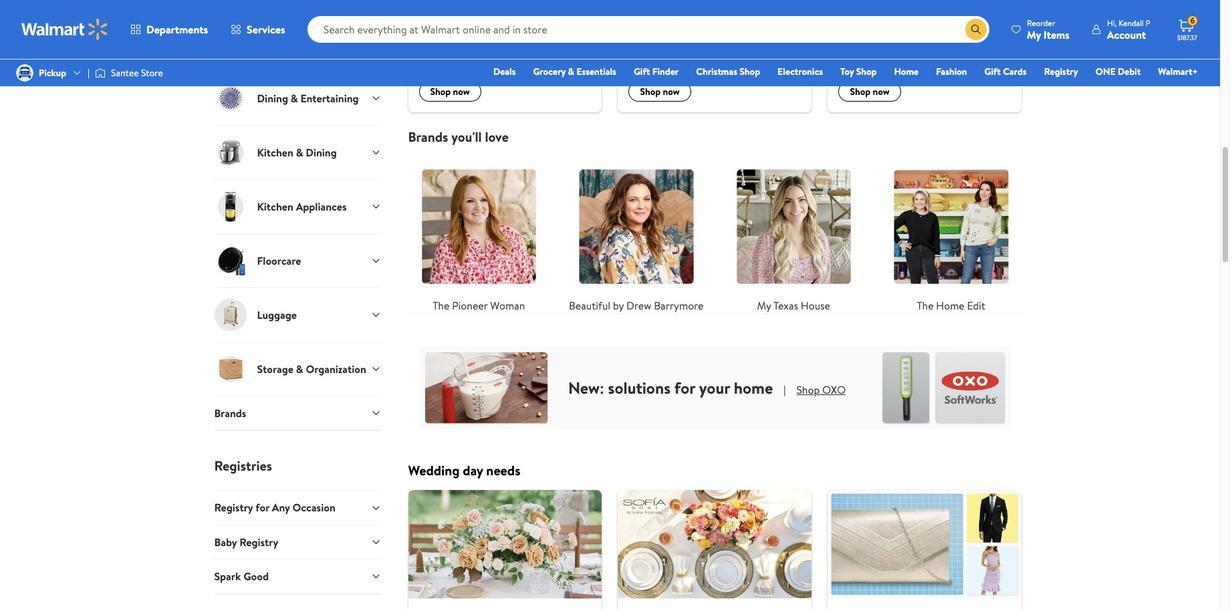 Task type: describe. For each thing, give the bounding box(es) containing it.
you inside kitchen & dining essential appliances & more -so you can eat, drink, & be married.
[[547, 44, 562, 57]]

entertaining
[[300, 90, 359, 105]]

christmas shop
[[696, 65, 760, 78]]

the for the home edit
[[917, 297, 934, 312]]

kitchen & dining button
[[214, 124, 381, 179]]

love
[[485, 127, 509, 145]]

blankets,
[[913, 44, 949, 57]]

need
[[659, 44, 679, 57]]

Walmart Site-Wide search field
[[307, 16, 990, 43]]

any
[[272, 500, 290, 514]]

baby
[[214, 534, 237, 549]]

grocery & essentials link
[[527, 64, 622, 79]]

registry for registry
[[1044, 65, 1078, 78]]

for inside the all you need to set the table for good meals & good company.
[[744, 44, 756, 57]]

santee store
[[111, 66, 163, 80]]

my texas house link
[[723, 155, 864, 313]]

now for crisp sheets, cozy blankets, & more for a rest-ready sanctuary.
[[873, 85, 890, 98]]

brands button
[[214, 395, 381, 429]]

list for wedding day needs
[[400, 489, 1030, 609]]

2 vertical spatial registry
[[239, 534, 278, 549]]

for inside crisp sheets, cozy blankets, & more for a rest-ready sanctuary.
[[983, 44, 995, 57]]

reorder my items
[[1027, 17, 1070, 42]]

electronics
[[778, 65, 823, 78]]

cozy
[[893, 44, 911, 57]]

registries
[[214, 456, 272, 474]]

grocery & essentials
[[533, 65, 616, 78]]

deals
[[493, 65, 516, 78]]

needs
[[486, 461, 520, 479]]

wedding day needs
[[408, 461, 520, 479]]

floorcare
[[257, 253, 301, 267]]

one debit link
[[1090, 64, 1147, 79]]

reorder
[[1027, 17, 1055, 28]]

brands you'll love
[[408, 127, 509, 145]]

shop down table
[[740, 65, 760, 78]]

oxo softworks logo.�� image
[[419, 346, 1011, 429]]

& up appliances
[[463, 22, 471, 39]]

kitchen & dining list item
[[400, 0, 610, 112]]

list item containing all you need to set the table for good meals & good company.
[[610, 0, 820, 112]]

more inside crisp sheets, cozy blankets, & more for a rest-ready sanctuary.
[[959, 44, 981, 57]]

my inside "reorder my items"
[[1027, 27, 1041, 42]]

store
[[141, 66, 163, 80]]

registry for any occasion
[[214, 500, 336, 514]]

walmart+
[[1158, 65, 1198, 78]]

to
[[681, 44, 690, 57]]

walmart image
[[21, 19, 108, 40]]

pioneer
[[452, 297, 488, 312]]

santee
[[111, 66, 139, 80]]

fashion
[[936, 65, 967, 78]]

spark
[[214, 568, 241, 583]]

the pioneer woman link
[[408, 155, 550, 313]]

& left be
[[461, 58, 467, 71]]

list item containing crisp sheets, cozy blankets, & more for a rest-ready sanctuary.
[[820, 0, 1030, 112]]

wedding
[[408, 461, 460, 479]]

the home edit link
[[881, 155, 1022, 313]]

kitchen & dining list
[[400, 0, 1030, 112]]

debit
[[1118, 65, 1141, 78]]

dining
[[474, 22, 507, 39]]

brands for brands you'll love
[[408, 127, 448, 145]]

sanctuary.
[[883, 58, 923, 71]]

shop oxo link
[[797, 382, 846, 398]]

gift for gift cards
[[985, 65, 1001, 78]]

appliances
[[456, 44, 498, 57]]

 image for santee store
[[95, 66, 106, 80]]

pickup
[[39, 66, 66, 80]]

edit
[[967, 297, 986, 312]]

& inside kitchen & dining dropdown button
[[296, 144, 303, 159]]

dining inside dropdown button
[[257, 90, 288, 105]]

finder
[[652, 65, 679, 78]]

house
[[801, 297, 830, 312]]

gift for gift finder
[[634, 65, 650, 78]]

shop now for crisp sheets, cozy blankets, & more for a rest-ready sanctuary.
[[850, 85, 890, 98]]

solutions
[[608, 376, 671, 398]]

shop now for essential appliances & more -so you can eat, drink, & be married.
[[430, 85, 470, 98]]

beautiful by drew barrymore
[[569, 297, 704, 312]]

electronics link
[[772, 64, 829, 79]]

grocery
[[533, 65, 566, 78]]

1 vertical spatial home
[[936, 297, 965, 312]]

beautiful
[[569, 297, 611, 312]]

brands for brands
[[214, 405, 246, 420]]

 image for pickup
[[16, 64, 33, 82]]

toy shop link
[[834, 64, 883, 79]]

gift finder link
[[628, 64, 685, 79]]

essentials
[[577, 65, 616, 78]]

toy shop
[[840, 65, 877, 78]]

services button
[[219, 13, 297, 45]]

so
[[536, 44, 545, 57]]

gift cards
[[985, 65, 1027, 78]]

company.
[[686, 58, 724, 71]]

home
[[734, 376, 773, 398]]

shop right toy
[[856, 65, 877, 78]]

-
[[533, 44, 536, 57]]

kitchen & dining
[[257, 144, 337, 159]]

gift cards link
[[979, 64, 1033, 79]]

can
[[564, 44, 578, 57]]

all
[[629, 44, 640, 57]]

baby registry
[[214, 534, 278, 549]]

& up the married.
[[500, 44, 507, 57]]

home link
[[888, 64, 925, 79]]

luggage
[[257, 307, 297, 321]]

new: solutions for your home
[[568, 376, 773, 398]]

woman
[[490, 297, 525, 312]]

meals
[[629, 58, 652, 71]]

beautiful by drew barrymore link
[[566, 155, 707, 313]]

luggage button
[[214, 287, 381, 341]]



Task type: locate. For each thing, give the bounding box(es) containing it.
0 horizontal spatial the
[[433, 297, 449, 312]]

& inside storage & organization dropdown button
[[296, 361, 303, 376]]

0 horizontal spatial more
[[509, 44, 530, 57]]

2 more from the left
[[959, 44, 981, 57]]

good
[[243, 568, 269, 583]]

kitchen & dining essential appliances & more -so you can eat, drink, & be married.
[[419, 22, 578, 71]]

0 horizontal spatial gift
[[634, 65, 650, 78]]

& inside grocery & essentials link
[[568, 65, 574, 78]]

christmas shop link
[[690, 64, 766, 79]]

2 you from the left
[[642, 44, 657, 57]]

gift down all
[[634, 65, 650, 78]]

brands
[[408, 127, 448, 145], [214, 405, 246, 420]]

account
[[1107, 27, 1146, 42]]

one
[[1096, 65, 1116, 78]]

0 vertical spatial registry
[[1044, 65, 1078, 78]]

2 shop now from the left
[[640, 85, 680, 98]]

my texas house
[[757, 297, 830, 312]]

departments button
[[119, 13, 219, 45]]

1 shop now from the left
[[430, 85, 470, 98]]

list for brands you'll love
[[400, 145, 1030, 313]]

1 horizontal spatial more
[[959, 44, 981, 57]]

for inside dropdown button
[[256, 500, 269, 514]]

now inside kitchen & dining list item
[[453, 85, 470, 98]]

shop oxo
[[797, 382, 846, 396]]

set
[[692, 44, 704, 57]]

1 you from the left
[[547, 44, 562, 57]]

kitchen
[[419, 22, 460, 39], [257, 144, 293, 159], [257, 198, 293, 213]]

0 vertical spatial dining
[[257, 90, 288, 105]]

1 horizontal spatial dining
[[306, 144, 337, 159]]

the home edit
[[917, 297, 986, 312]]

0 vertical spatial brands
[[408, 127, 448, 145]]

my
[[1027, 27, 1041, 42], [757, 297, 771, 312]]

& right 'meals'
[[654, 58, 660, 71]]

kitchen appliances button
[[214, 179, 381, 233]]

more down "search icon"
[[959, 44, 981, 57]]

kitchen for dining
[[419, 22, 460, 39]]

you inside the all you need to set the table for good meals & good company.
[[642, 44, 657, 57]]

spark good button
[[214, 558, 381, 593]]

0 vertical spatial |
[[88, 66, 90, 80]]

oxo
[[822, 382, 846, 396]]

& inside the all you need to set the table for good meals & good company.
[[654, 58, 660, 71]]

1 now from the left
[[453, 85, 470, 98]]

& inside dining & entertaining dropdown button
[[291, 90, 298, 105]]

gift inside "link"
[[985, 65, 1001, 78]]

0 vertical spatial kitchen
[[419, 22, 460, 39]]

good
[[758, 44, 779, 57], [663, 58, 683, 71]]

3 now from the left
[[873, 85, 890, 98]]

essential
[[419, 44, 454, 57]]

3 shop now from the left
[[850, 85, 890, 98]]

1 vertical spatial registry
[[214, 500, 253, 514]]

shop inside kitchen & dining list item
[[430, 85, 451, 98]]

registry link
[[1038, 64, 1084, 79]]

& right storage
[[296, 361, 303, 376]]

registry right baby
[[239, 534, 278, 549]]

1 horizontal spatial the
[[917, 297, 934, 312]]

shop now down gift finder link
[[640, 85, 680, 98]]

all you need to set the table for good meals & good company.
[[629, 44, 779, 71]]

kendall
[[1119, 17, 1144, 28]]

p
[[1146, 17, 1151, 28]]

1 horizontal spatial |
[[784, 382, 786, 396]]

baby registry button
[[214, 524, 381, 558]]

good right table
[[758, 44, 779, 57]]

& left the entertaining
[[291, 90, 298, 105]]

0 vertical spatial list
[[400, 145, 1030, 313]]

gift
[[634, 65, 650, 78], [985, 65, 1001, 78]]

registry up baby
[[214, 500, 253, 514]]

|
[[88, 66, 90, 80], [784, 382, 786, 396]]

storage
[[257, 361, 293, 376]]

0 horizontal spatial dining
[[257, 90, 288, 105]]

you right the so
[[547, 44, 562, 57]]

new:
[[568, 376, 604, 398]]

1 vertical spatial dining
[[306, 144, 337, 159]]

brands up registries
[[214, 405, 246, 420]]

kitchen appliances
[[257, 198, 347, 213]]

dining & entertaining
[[257, 90, 359, 105]]

registry for registry for any occasion
[[214, 500, 253, 514]]

list
[[400, 145, 1030, 313], [400, 489, 1030, 609]]

1 horizontal spatial brands
[[408, 127, 448, 145]]

0 horizontal spatial |
[[88, 66, 90, 80]]

now down the 'finder'
[[663, 85, 680, 98]]

1 list from the top
[[400, 145, 1030, 313]]

brands left you'll
[[408, 127, 448, 145]]

1 more from the left
[[509, 44, 530, 57]]

texas
[[774, 297, 798, 312]]

1 horizontal spatial my
[[1027, 27, 1041, 42]]

& up fashion link
[[951, 44, 957, 57]]

storage & organization button
[[214, 341, 381, 395]]

crisp sheets, cozy blankets, & more for a rest-ready sanctuary.
[[839, 44, 1002, 71]]

2 horizontal spatial now
[[873, 85, 890, 98]]

my left the texas
[[757, 297, 771, 312]]

dining & entertaining button
[[214, 70, 381, 124]]

fashion link
[[930, 64, 973, 79]]

for left a
[[983, 44, 995, 57]]

2 now from the left
[[663, 85, 680, 98]]

more left -
[[509, 44, 530, 57]]

brands inside dropdown button
[[214, 405, 246, 420]]

for left any
[[256, 500, 269, 514]]

married.
[[482, 58, 515, 71]]

floorcare button
[[214, 233, 381, 287]]

shop down drink,
[[430, 85, 451, 98]]

2 gift from the left
[[985, 65, 1001, 78]]

search icon image
[[971, 24, 982, 35]]

list containing the pioneer woman
[[400, 145, 1030, 313]]

kitchen up essential
[[419, 22, 460, 39]]

more
[[509, 44, 530, 57], [959, 44, 981, 57]]

1 horizontal spatial  image
[[95, 66, 106, 80]]

you right all
[[642, 44, 657, 57]]

for left "your" on the right of page
[[675, 376, 695, 398]]

the for the pioneer woman
[[433, 297, 449, 312]]

now down be
[[453, 85, 470, 98]]

the
[[706, 44, 720, 57]]

$187.37
[[1177, 33, 1197, 42]]

shop down gift finder link
[[640, 85, 661, 98]]

toy
[[840, 65, 854, 78]]

shop now inside kitchen & dining list item
[[430, 85, 470, 98]]

| right pickup
[[88, 66, 90, 80]]

0 horizontal spatial good
[[663, 58, 683, 71]]

Search search field
[[307, 16, 990, 43]]

& inside crisp sheets, cozy blankets, & more for a rest-ready sanctuary.
[[951, 44, 957, 57]]

0 horizontal spatial now
[[453, 85, 470, 98]]

kitchen inside kitchen & dining essential appliances & more -so you can eat, drink, & be married.
[[419, 22, 460, 39]]

shop down toy shop link
[[850, 85, 871, 98]]

1 vertical spatial good
[[663, 58, 683, 71]]

your
[[699, 376, 730, 398]]

1 vertical spatial kitchen
[[257, 144, 293, 159]]

& up kitchen appliances dropdown button
[[296, 144, 303, 159]]

now for essential appliances & more -so you can eat, drink, & be married.
[[453, 85, 470, 98]]

rest-
[[839, 58, 858, 71]]

1 horizontal spatial now
[[663, 85, 680, 98]]

1 vertical spatial |
[[784, 382, 786, 396]]

1 horizontal spatial good
[[758, 44, 779, 57]]

0 horizontal spatial home
[[894, 65, 919, 78]]

drink,
[[436, 58, 459, 71]]

the left edit
[[917, 297, 934, 312]]

kitchen up kitchen appliances dropdown button
[[257, 144, 293, 159]]

0 horizontal spatial brands
[[214, 405, 246, 420]]

 image left pickup
[[16, 64, 33, 82]]

& down "can"
[[568, 65, 574, 78]]

departments
[[146, 22, 208, 37]]

cards
[[1003, 65, 1027, 78]]

the inside 'link'
[[433, 297, 449, 312]]

kitchen left appliances
[[257, 198, 293, 213]]

0 horizontal spatial my
[[757, 297, 771, 312]]

dining inside dropdown button
[[306, 144, 337, 159]]

6 $187.37
[[1177, 15, 1197, 42]]

now
[[453, 85, 470, 98], [663, 85, 680, 98], [873, 85, 890, 98]]

services
[[247, 22, 285, 37]]

0 vertical spatial home
[[894, 65, 919, 78]]

good down the need
[[663, 58, 683, 71]]

1 vertical spatial list
[[400, 489, 1030, 609]]

more inside kitchen & dining essential appliances & more -so you can eat, drink, & be married.
[[509, 44, 530, 57]]

1 horizontal spatial you
[[642, 44, 657, 57]]

home left edit
[[936, 297, 965, 312]]

my left items
[[1027, 27, 1041, 42]]

spark good
[[214, 568, 269, 583]]

shop now down drink,
[[430, 85, 470, 98]]

dining up appliances
[[306, 144, 337, 159]]

1 vertical spatial my
[[757, 297, 771, 312]]

for right table
[[744, 44, 756, 57]]

day
[[463, 461, 483, 479]]

storage & organization
[[257, 361, 366, 376]]

christmas
[[696, 65, 737, 78]]

shop now down the toy shop
[[850, 85, 890, 98]]

1 the from the left
[[433, 297, 449, 312]]

the left "pioneer"
[[433, 297, 449, 312]]

1 horizontal spatial shop now
[[640, 85, 680, 98]]

| right home
[[784, 382, 786, 396]]

now down ready
[[873, 85, 890, 98]]

kitchen for dining
[[257, 144, 293, 159]]

 image left santee
[[95, 66, 106, 80]]

1 gift from the left
[[634, 65, 650, 78]]

1 vertical spatial brands
[[214, 405, 246, 420]]

deals link
[[487, 64, 522, 79]]

crisp
[[839, 44, 860, 57]]

dining left the entertaining
[[257, 90, 288, 105]]

2 list from the top
[[400, 489, 1030, 609]]

list item
[[610, 0, 820, 112], [820, 0, 1030, 112], [400, 489, 610, 609], [610, 489, 820, 609], [820, 489, 1030, 609]]

for
[[744, 44, 756, 57], [983, 44, 995, 57], [675, 376, 695, 398], [256, 500, 269, 514]]

appliances
[[296, 198, 347, 213]]

one debit
[[1096, 65, 1141, 78]]

registry for any occasion button
[[214, 490, 381, 524]]

table
[[722, 44, 742, 57]]

home
[[894, 65, 919, 78], [936, 297, 965, 312]]

0 horizontal spatial you
[[547, 44, 562, 57]]

2 vertical spatial kitchen
[[257, 198, 293, 213]]

shop left oxo
[[797, 382, 820, 396]]

1 horizontal spatial gift
[[985, 65, 1001, 78]]

the
[[433, 297, 449, 312], [917, 297, 934, 312]]

0 horizontal spatial  image
[[16, 64, 33, 82]]

registry down items
[[1044, 65, 1078, 78]]

gift down a
[[985, 65, 1001, 78]]

drew
[[627, 297, 651, 312]]

home down cozy at the right
[[894, 65, 919, 78]]

2 horizontal spatial shop now
[[850, 85, 890, 98]]

hi,
[[1107, 17, 1117, 28]]

0 horizontal spatial shop now
[[430, 85, 470, 98]]

 image
[[16, 64, 33, 82], [95, 66, 106, 80]]

occasion
[[293, 500, 336, 514]]

1 horizontal spatial home
[[936, 297, 965, 312]]

shop now
[[430, 85, 470, 98], [640, 85, 680, 98], [850, 85, 890, 98]]

0 vertical spatial good
[[758, 44, 779, 57]]

2 the from the left
[[917, 297, 934, 312]]

0 vertical spatial my
[[1027, 27, 1041, 42]]



Task type: vqa. For each thing, say whether or not it's contained in the screenshot.
SMART within $168.00 vizio 40" class d-series fhd led smart tv d40f- j09
no



